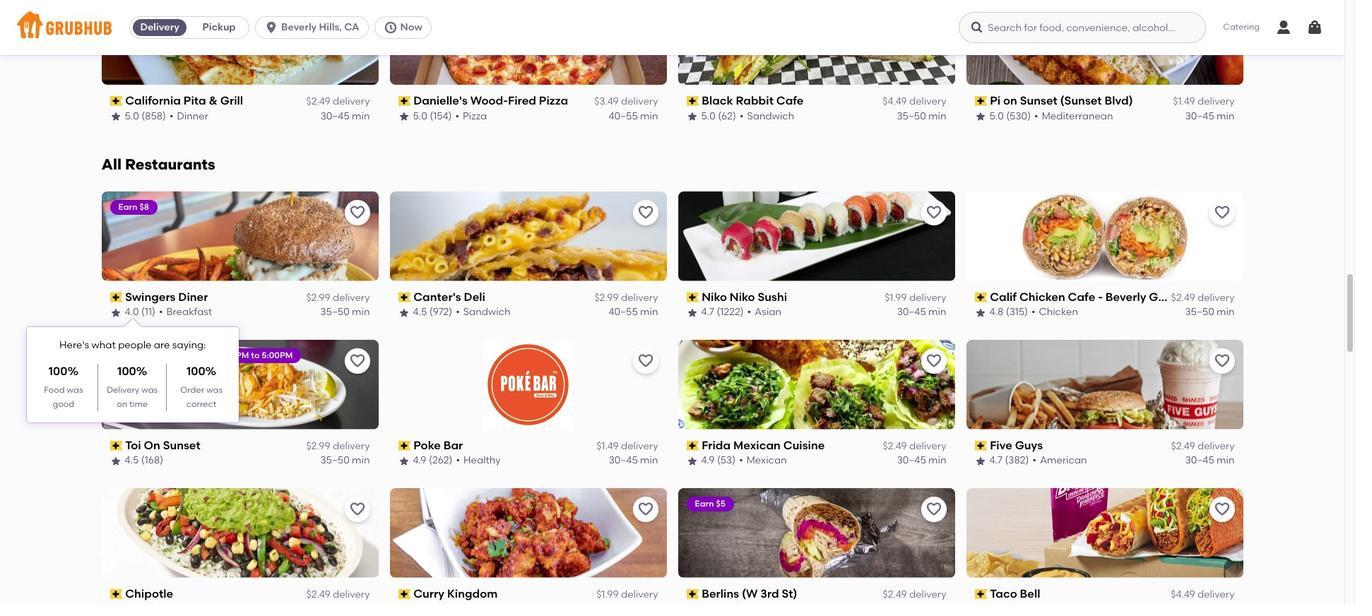 Task type: locate. For each thing, give the bounding box(es) containing it.
mediterranean
[[1042, 110, 1114, 122]]

• down guys
[[1033, 455, 1037, 467]]

ca
[[344, 21, 359, 33]]

• sandwich down deli
[[456, 306, 511, 318]]

100
[[49, 365, 67, 378], [117, 365, 136, 378], [187, 365, 205, 378]]

0 vertical spatial $1.99
[[885, 292, 907, 304]]

4.5 down the toi
[[125, 455, 139, 467]]

niko niko sushi
[[702, 290, 788, 304]]

subscription pass image for niko niko sushi
[[687, 293, 699, 303]]

beverly inside button
[[281, 21, 317, 33]]

svg image inside beverly hills, ca button
[[264, 21, 279, 35]]

delivery for berlins (w 3rd st)
[[910, 589, 947, 601]]

delivery up time
[[107, 385, 139, 395]]

1 horizontal spatial sandwich
[[748, 110, 795, 122]]

good
[[53, 399, 74, 409]]

1 vertical spatial mexican
[[747, 455, 787, 467]]

min for niko niko sushi
[[929, 306, 947, 318]]

subscription pass image left the taco
[[975, 590, 988, 599]]

35–50 min for toi on sunset
[[321, 455, 370, 467]]

earn for swingers diner
[[118, 202, 138, 212]]

subscription pass image left poke
[[398, 441, 411, 451]]

earn
[[118, 6, 138, 16], [984, 6, 1003, 16], [118, 202, 138, 212], [695, 499, 714, 509]]

1 horizontal spatial cafe
[[1069, 290, 1096, 304]]

5.0 left (154)
[[413, 110, 428, 122]]

0 horizontal spatial cafe
[[777, 94, 804, 107]]

mexican down the frida mexican cuisine
[[747, 455, 787, 467]]

2 subscription pass image from the left
[[975, 590, 988, 599]]

0 vertical spatial $4.49
[[883, 96, 907, 108]]

cafe left -
[[1069, 290, 1096, 304]]

subscription pass image for swingers diner
[[110, 293, 122, 303]]

1 horizontal spatial $1.49
[[1174, 96, 1196, 108]]

canter's deli logo image
[[390, 192, 667, 281]]

sandwich for deli
[[464, 306, 511, 318]]

on left time
[[117, 399, 127, 409]]

0 vertical spatial chicken
[[1020, 290, 1066, 304]]

1 vertical spatial $1.99 delivery
[[597, 589, 659, 601]]

subscription pass image left the toi
[[110, 441, 122, 451]]

tooltip containing 100
[[27, 319, 239, 423]]

1 100 from the left
[[49, 365, 67, 378]]

• mediterranean
[[1035, 110, 1114, 122]]

subscription pass image left the berlins
[[687, 590, 699, 599]]

$3.49
[[595, 96, 619, 108]]

saying:
[[172, 339, 206, 351]]

$2.49 for chipotle
[[306, 589, 331, 601]]

4.9 down frida
[[702, 455, 715, 467]]

• right (315)
[[1032, 306, 1036, 318]]

1 vertical spatial • sandwich
[[456, 306, 511, 318]]

100 inside 100 order was correct
[[187, 365, 205, 378]]

1 horizontal spatial was
[[141, 385, 158, 395]]

0 vertical spatial $4.49 delivery
[[883, 96, 947, 108]]

(315)
[[1006, 306, 1029, 318]]

• breakfast
[[159, 306, 212, 318]]

1 vertical spatial $1.49 delivery
[[597, 440, 659, 452]]

25%
[[118, 350, 137, 360]]

0 vertical spatial sandwich
[[748, 110, 795, 122]]

1 4.9 from the left
[[413, 455, 427, 467]]

1 horizontal spatial subscription pass image
[[975, 590, 988, 599]]

sandwich down deli
[[464, 306, 511, 318]]

calif chicken cafe - beverly grove
[[991, 290, 1183, 304]]

1 vertical spatial sandwich
[[464, 306, 511, 318]]

3 was from the left
[[206, 385, 223, 395]]

1 vertical spatial sunset
[[163, 439, 201, 452]]

subscription pass image for chipotle
[[110, 590, 122, 599]]

1 vertical spatial on
[[117, 399, 127, 409]]

$1.99
[[885, 292, 907, 304], [597, 589, 619, 601]]

five guys
[[991, 439, 1044, 452]]

1 40–55 min from the top
[[609, 110, 659, 122]]

pizza right fired
[[539, 94, 568, 107]]

all
[[101, 155, 122, 173]]

$4.49 for taco bell
[[1172, 589, 1196, 601]]

1 vertical spatial pizza
[[463, 110, 487, 122]]

was up correct
[[206, 385, 223, 395]]

delivery for taco bell
[[1198, 589, 1235, 601]]

1 vertical spatial 40–55
[[609, 306, 638, 318]]

1 5.0 from the left
[[125, 110, 139, 122]]

delivery for five guys
[[1198, 440, 1235, 452]]

4.7 for five guys
[[990, 455, 1003, 467]]

subscription pass image left california
[[110, 96, 122, 106]]

delivery for frida mexican cuisine
[[910, 440, 947, 452]]

0 vertical spatial $1.49 delivery
[[1174, 96, 1235, 108]]

earn for pi on sunset (sunset blvd)
[[984, 6, 1003, 16]]

five guys logo image
[[967, 340, 1244, 430]]

40–55 for niko
[[609, 306, 638, 318]]

35–50 for swingers diner
[[321, 306, 350, 318]]

was inside 100 order was correct
[[206, 385, 223, 395]]

0 horizontal spatial niko
[[702, 290, 727, 304]]

sunset up (530)
[[1021, 94, 1058, 107]]

1 vertical spatial $1.49
[[597, 440, 619, 452]]

4.9 for frida mexican cuisine
[[702, 455, 715, 467]]

1 horizontal spatial pizza
[[539, 94, 568, 107]]

1 horizontal spatial svg image
[[384, 21, 398, 35]]

chicken down calif chicken cafe - beverly grove
[[1039, 306, 1079, 318]]

1 horizontal spatial delivery
[[140, 21, 179, 33]]

1 horizontal spatial $4.49
[[1172, 589, 1196, 601]]

subscription pass image for taco bell
[[975, 590, 988, 599]]

5.0 left (858) at the top
[[125, 110, 139, 122]]

subscription pass image left danielle's
[[398, 96, 411, 106]]

• right (11)
[[159, 306, 163, 318]]

star icon image left 5.0 (154)
[[398, 111, 410, 122]]

save this restaurant image for curry kingdom
[[637, 501, 654, 518]]

guys
[[1016, 439, 1044, 452]]

dinner
[[177, 110, 208, 122]]

save this restaurant image for five guys
[[1214, 353, 1231, 370]]

4.7 down five
[[990, 455, 1003, 467]]

1 horizontal spatial on
[[1004, 94, 1018, 107]]

earn $8
[[118, 6, 149, 16], [984, 6, 1014, 16], [118, 202, 149, 212]]

subscription pass image for california pita & grill
[[110, 96, 122, 106]]

$4.49
[[883, 96, 907, 108], [1172, 589, 1196, 601]]

tooltip
[[27, 319, 239, 423]]

sandwich for rabbit
[[748, 110, 795, 122]]

1 vertical spatial 40–55 min
[[609, 306, 659, 318]]

0 horizontal spatial on
[[117, 399, 127, 409]]

0 vertical spatial delivery
[[140, 21, 179, 33]]

1 horizontal spatial $4.49 delivery
[[1172, 589, 1235, 601]]

100 up food
[[49, 365, 67, 378]]

star icon image left 4.7 (1222)
[[687, 307, 698, 319]]

• for diner
[[159, 306, 163, 318]]

1 vertical spatial cafe
[[1069, 290, 1096, 304]]

1 horizontal spatial $1.49 delivery
[[1174, 96, 1235, 108]]

save this restaurant image
[[926, 204, 943, 221], [349, 353, 366, 370], [1214, 353, 1231, 370], [349, 501, 366, 518], [637, 501, 654, 518], [926, 501, 943, 518]]

4.9 (53)
[[702, 455, 736, 467]]

on inside 100 delivery was on time
[[117, 399, 127, 409]]

35–50 for toi on sunset
[[321, 455, 350, 467]]

was
[[67, 385, 83, 395], [141, 385, 158, 395], [206, 385, 223, 395]]

subscription pass image left black
[[687, 96, 699, 106]]

svg image
[[1276, 19, 1293, 36], [971, 21, 985, 35]]

1 vertical spatial 4.7
[[990, 455, 1003, 467]]

4.7 (1222)
[[702, 306, 744, 318]]

3 5.0 from the left
[[702, 110, 716, 122]]

five
[[991, 439, 1013, 452]]

subscription pass image for frida mexican cuisine
[[687, 441, 699, 451]]

taco bell logo image
[[967, 488, 1244, 578]]

(972)
[[430, 306, 453, 318]]

1 horizontal spatial beverly
[[1106, 290, 1147, 304]]

1 niko from the left
[[702, 290, 727, 304]]

$5
[[716, 499, 726, 509]]

earn for california pita & grill
[[118, 6, 138, 16]]

100 down 25%
[[117, 365, 136, 378]]

kingdom
[[447, 587, 498, 601]]

0 horizontal spatial $4.49
[[883, 96, 907, 108]]

sunset for on
[[163, 439, 201, 452]]

3 100 from the left
[[187, 365, 205, 378]]

subscription pass image left curry
[[398, 590, 411, 599]]

$4.49 for black rabbit cafe
[[883, 96, 907, 108]]

was for 100 order was correct
[[206, 385, 223, 395]]

2 100 from the left
[[117, 365, 136, 378]]

0 vertical spatial on
[[1004, 94, 1018, 107]]

star icon image left 4.5 (972)
[[398, 307, 410, 319]]

2 40–55 min from the top
[[609, 306, 659, 318]]

• for wood-
[[456, 110, 460, 122]]

was up good
[[67, 385, 83, 395]]

• right (858) at the top
[[170, 110, 174, 122]]

delivery for calif chicken cafe - beverly grove
[[1198, 292, 1235, 304]]

min for canter's deli
[[641, 306, 659, 318]]

subscription pass image left the niko niko sushi
[[687, 293, 699, 303]]

1 40–55 from the top
[[609, 110, 638, 122]]

• american
[[1033, 455, 1088, 467]]

sandwich down rabbit
[[748, 110, 795, 122]]

was inside 100 food was good
[[67, 385, 83, 395]]

30–45 min
[[321, 110, 370, 122], [1186, 110, 1235, 122], [898, 306, 947, 318], [609, 455, 659, 467], [898, 455, 947, 467], [1186, 455, 1235, 467]]

3rd
[[761, 587, 779, 601]]

star icon image
[[110, 111, 121, 122], [398, 111, 410, 122], [687, 111, 698, 122], [975, 111, 987, 122], [110, 307, 121, 319], [398, 307, 410, 319], [687, 307, 698, 319], [975, 307, 987, 319], [110, 456, 121, 467], [398, 456, 410, 467], [687, 456, 698, 467], [975, 456, 987, 467]]

subscription pass image left pi
[[975, 96, 988, 106]]

sunset right on at the bottom left of the page
[[163, 439, 201, 452]]

star icon image left the 5.0 (62)
[[687, 111, 698, 122]]

was inside 100 delivery was on time
[[141, 385, 158, 395]]

0 horizontal spatial $1.99
[[597, 589, 619, 601]]

(858)
[[142, 110, 166, 122]]

subscription pass image left five
[[975, 441, 988, 451]]

min for calif chicken cafe - beverly grove
[[1217, 306, 1235, 318]]

$2.99 delivery for canter's deli
[[595, 292, 659, 304]]

1 was from the left
[[67, 385, 83, 395]]

mexican for frida
[[734, 439, 781, 452]]

subscription pass image
[[110, 96, 122, 106], [398, 96, 411, 106], [687, 96, 699, 106], [975, 96, 988, 106], [110, 293, 122, 303], [398, 293, 411, 303], [687, 293, 699, 303], [975, 293, 988, 303], [110, 441, 122, 451], [398, 441, 411, 451], [687, 441, 699, 451], [975, 441, 988, 451], [110, 590, 122, 599], [687, 590, 699, 599]]

svg image inside now "button"
[[384, 21, 398, 35]]

• chicken
[[1032, 306, 1079, 318]]

1 horizontal spatial niko
[[730, 290, 755, 304]]

asian
[[755, 306, 782, 318]]

$2.49 delivery for chipotle
[[306, 589, 370, 601]]

svg image for now
[[384, 21, 398, 35]]

sunset
[[1021, 94, 1058, 107], [163, 439, 201, 452]]

star icon image left 4.8
[[975, 307, 987, 319]]

cafe right rabbit
[[777, 94, 804, 107]]

california pita & grill logo image
[[101, 0, 379, 85]]

(168)
[[141, 455, 163, 467]]

5.0 (62)
[[702, 110, 737, 122]]

• right (62)
[[740, 110, 744, 122]]

0 vertical spatial sunset
[[1021, 94, 1058, 107]]

hills,
[[319, 21, 342, 33]]

• down the niko niko sushi
[[748, 306, 752, 318]]

(w
[[742, 587, 758, 601]]

berlins (w 3rd st)
[[702, 587, 798, 601]]

subscription pass image left canter's
[[398, 293, 411, 303]]

40–55 min for black rabbit cafe
[[609, 110, 659, 122]]

40–55 min
[[609, 110, 659, 122], [609, 306, 659, 318]]

0 horizontal spatial $1.49
[[597, 440, 619, 452]]

taco bell
[[991, 587, 1041, 601]]

subscription pass image left 'chipotle'
[[110, 590, 122, 599]]

• for rabbit
[[740, 110, 744, 122]]

1 vertical spatial 4.5
[[125, 455, 139, 467]]

0 horizontal spatial 4.7
[[702, 306, 715, 318]]

$1.49
[[1174, 96, 1196, 108], [597, 440, 619, 452]]

• for niko
[[748, 306, 752, 318]]

5:00pm
[[262, 350, 293, 360]]

• for deli
[[456, 306, 460, 318]]

healthy
[[464, 455, 501, 467]]

delivery for california pita & grill
[[333, 96, 370, 108]]

5.0 (530)
[[990, 110, 1031, 122]]

• mexican
[[740, 455, 787, 467]]

0 horizontal spatial $4.49 delivery
[[883, 96, 947, 108]]

delivery left pickup
[[140, 21, 179, 33]]

pizza down wood-
[[463, 110, 487, 122]]

(sunset
[[1061, 94, 1103, 107]]

0 vertical spatial 40–55
[[609, 110, 638, 122]]

5.0 for danielle's
[[413, 110, 428, 122]]

mexican up the • mexican
[[734, 439, 781, 452]]

delivery for niko niko sushi
[[910, 292, 947, 304]]

0 horizontal spatial beverly
[[281, 21, 317, 33]]

subscription pass image for black rabbit cafe
[[687, 96, 699, 106]]

was up time
[[141, 385, 158, 395]]

0 horizontal spatial delivery
[[107, 385, 139, 395]]

star icon image left the 5.0 (530)
[[975, 111, 987, 122]]

frida mexican cuisine logo image
[[678, 340, 955, 430]]

5.0 for pi
[[990, 110, 1004, 122]]

berlins
[[702, 587, 739, 601]]

min for california pita & grill
[[352, 110, 370, 122]]

star icon image for canter's deli
[[398, 307, 410, 319]]

delivery for chipotle
[[333, 589, 370, 601]]

subscription pass image left frida
[[687, 441, 699, 451]]

beverly hills, ca
[[281, 21, 359, 33]]

swingers diner
[[125, 290, 208, 304]]

0 horizontal spatial subscription pass image
[[398, 590, 411, 599]]

1 horizontal spatial 4.5
[[413, 306, 427, 318]]

0 horizontal spatial $1.49 delivery
[[597, 440, 659, 452]]

• right the (972)
[[456, 306, 460, 318]]

1 horizontal spatial $1.99
[[885, 292, 907, 304]]

was for 100 delivery was on time
[[141, 385, 158, 395]]

star icon image left "4.5 (168)"
[[110, 456, 121, 467]]

1 vertical spatial $4.49
[[1172, 589, 1196, 601]]

subscription pass image left swingers
[[110, 293, 122, 303]]

chicken up • chicken
[[1020, 290, 1066, 304]]

star icon image left 4.9 (53) at the bottom
[[687, 456, 698, 467]]

4.9 down poke
[[413, 455, 427, 467]]

star icon image for danielle's wood-fired pizza
[[398, 111, 410, 122]]

0 horizontal spatial was
[[67, 385, 83, 395]]

sandwich
[[748, 110, 795, 122], [464, 306, 511, 318]]

1 vertical spatial delivery
[[107, 385, 139, 395]]

0 horizontal spatial pizza
[[463, 110, 487, 122]]

1 horizontal spatial sunset
[[1021, 94, 1058, 107]]

• healthy
[[456, 455, 501, 467]]

0 horizontal spatial svg image
[[264, 21, 279, 35]]

4.7 left (1222)
[[702, 306, 715, 318]]

2 4.9 from the left
[[702, 455, 715, 467]]

beverly left hills,
[[281, 21, 317, 33]]

30–45 for &
[[321, 110, 350, 122]]

0 vertical spatial 4.5
[[413, 306, 427, 318]]

star icon image left 5.0 (858)
[[110, 111, 121, 122]]

4.9
[[413, 455, 427, 467], [702, 455, 715, 467]]

subscription pass image for danielle's wood-fired pizza
[[398, 96, 411, 106]]

100 inside 100 food was good
[[49, 365, 67, 378]]

niko
[[702, 290, 727, 304], [730, 290, 755, 304]]

1 horizontal spatial 4.7
[[990, 455, 1003, 467]]

30–45 for sushi
[[898, 306, 927, 318]]

star icon image left 4.9 (262) on the bottom of page
[[398, 456, 410, 467]]

delivery
[[333, 96, 370, 108], [621, 96, 659, 108], [910, 96, 947, 108], [1198, 96, 1235, 108], [333, 292, 370, 304], [621, 292, 659, 304], [910, 292, 947, 304], [1198, 292, 1235, 304], [333, 440, 370, 452], [621, 440, 659, 452], [910, 440, 947, 452], [1198, 440, 1235, 452], [333, 589, 370, 601], [621, 589, 659, 601], [910, 589, 947, 601], [1198, 589, 1235, 601]]

2 40–55 from the top
[[609, 306, 638, 318]]

• right (53)
[[740, 455, 743, 467]]

0 horizontal spatial 4.9
[[413, 455, 427, 467]]

0 vertical spatial 40–55 min
[[609, 110, 659, 122]]

• sandwich down rabbit
[[740, 110, 795, 122]]

beverly right -
[[1106, 290, 1147, 304]]

• down bar
[[456, 455, 460, 467]]

0 vertical spatial beverly
[[281, 21, 317, 33]]

to
[[251, 350, 260, 360]]

5.0 down black
[[702, 110, 716, 122]]

40–55 min for niko niko sushi
[[609, 306, 659, 318]]

restaurants
[[125, 155, 215, 173]]

• right (530)
[[1035, 110, 1039, 122]]

0 vertical spatial $1.99 delivery
[[885, 292, 947, 304]]

4.7 for niko niko sushi
[[702, 306, 715, 318]]

• sandwich
[[740, 110, 795, 122], [456, 306, 511, 318]]

star icon image left the 4.0
[[110, 307, 121, 319]]

2 horizontal spatial 100
[[187, 365, 205, 378]]

2 5.0 from the left
[[413, 110, 428, 122]]

$2.49 for five guys
[[1172, 440, 1196, 452]]

pi on sunset (sunset blvd) logo image
[[967, 0, 1244, 85]]

save this restaurant image
[[349, 8, 366, 25], [1214, 8, 1231, 25], [349, 204, 366, 221], [637, 204, 654, 221], [1214, 204, 1231, 221], [637, 353, 654, 370], [926, 353, 943, 370], [1214, 501, 1231, 518]]

100 inside 100 delivery was on time
[[117, 365, 136, 378]]

0 vertical spatial cafe
[[777, 94, 804, 107]]

100 food was good
[[44, 365, 83, 409]]

0 horizontal spatial svg image
[[971, 21, 985, 35]]

1 horizontal spatial $1.99 delivery
[[885, 292, 947, 304]]

all restaurants
[[101, 155, 215, 173]]

1 horizontal spatial • sandwich
[[740, 110, 795, 122]]

chicken
[[1020, 290, 1066, 304], [1039, 306, 1079, 318]]

delivery for canter's deli
[[621, 292, 659, 304]]

0 vertical spatial • sandwich
[[740, 110, 795, 122]]

0 horizontal spatial sunset
[[163, 439, 201, 452]]

0 vertical spatial $1.49
[[1174, 96, 1196, 108]]

what
[[92, 339, 116, 351]]

niko up (1222)
[[730, 290, 755, 304]]

1 subscription pass image from the left
[[398, 590, 411, 599]]

1 horizontal spatial 100
[[117, 365, 136, 378]]

toi
[[125, 439, 141, 452]]

$2.99 for toi on sunset
[[306, 440, 331, 452]]

4.9 for poke bar
[[413, 455, 427, 467]]

0 vertical spatial mexican
[[734, 439, 781, 452]]

$1.49 delivery for pi on sunset (sunset blvd)
[[1174, 96, 1235, 108]]

0 vertical spatial 4.7
[[702, 306, 715, 318]]

star icon image left 4.7 (382) at the right bottom of page
[[975, 456, 987, 467]]

star icon image for poke bar
[[398, 456, 410, 467]]

on right pi
[[1004, 94, 1018, 107]]

100 up order
[[187, 365, 205, 378]]

5.0
[[125, 110, 139, 122], [413, 110, 428, 122], [702, 110, 716, 122], [990, 110, 1004, 122]]

calif
[[991, 290, 1017, 304]]

$2.99 delivery
[[306, 292, 370, 304], [595, 292, 659, 304], [306, 440, 370, 452]]

0 horizontal spatial • sandwich
[[456, 306, 511, 318]]

svg image
[[1307, 19, 1324, 36], [264, 21, 279, 35], [384, 21, 398, 35]]

0 horizontal spatial sandwich
[[464, 306, 511, 318]]

subscription pass image
[[398, 590, 411, 599], [975, 590, 988, 599]]

• for mexican
[[740, 455, 743, 467]]

star icon image for pi on sunset (sunset blvd)
[[975, 111, 987, 122]]

0 horizontal spatial 4.5
[[125, 455, 139, 467]]

2 was from the left
[[141, 385, 158, 395]]

danielle's wood-fired pizza
[[414, 94, 568, 107]]

5.0 down pi
[[990, 110, 1004, 122]]

1 vertical spatial chicken
[[1039, 306, 1079, 318]]

1 vertical spatial $4.49 delivery
[[1172, 589, 1235, 601]]

mexican
[[734, 439, 781, 452], [747, 455, 787, 467]]

35–50 min for calif chicken cafe - beverly grove
[[1186, 306, 1235, 318]]

subscription pass image for toi on sunset
[[110, 441, 122, 451]]

american
[[1041, 455, 1088, 467]]

1 horizontal spatial 4.9
[[702, 455, 715, 467]]

earn for berlins (w 3rd st)
[[695, 499, 714, 509]]

fired
[[508, 94, 537, 107]]

• right (154)
[[456, 110, 460, 122]]

$2.49 for calif chicken cafe - beverly grove
[[1172, 292, 1196, 304]]

$2.99
[[306, 292, 331, 304], [595, 292, 619, 304], [306, 440, 331, 452]]

star icon image for five guys
[[975, 456, 987, 467]]

subscription pass image for berlins (w 3rd st)
[[687, 590, 699, 599]]

1 vertical spatial $1.99
[[597, 589, 619, 601]]

niko up 4.7 (1222)
[[702, 290, 727, 304]]

2 horizontal spatial was
[[206, 385, 223, 395]]

•
[[170, 110, 174, 122], [456, 110, 460, 122], [740, 110, 744, 122], [1035, 110, 1039, 122], [159, 306, 163, 318], [456, 306, 460, 318], [748, 306, 752, 318], [1032, 306, 1036, 318], [456, 455, 460, 467], [740, 455, 743, 467], [1033, 455, 1037, 467]]

100 for 100 order was correct
[[187, 365, 205, 378]]

0 horizontal spatial 100
[[49, 365, 67, 378]]

35–50 min for swingers diner
[[321, 306, 370, 318]]

subscription pass image left calif
[[975, 293, 988, 303]]

4 5.0 from the left
[[990, 110, 1004, 122]]

4.5 left the (972)
[[413, 306, 427, 318]]

0 horizontal spatial $1.99 delivery
[[597, 589, 659, 601]]



Task type: vqa. For each thing, say whether or not it's contained in the screenshot.


Task type: describe. For each thing, give the bounding box(es) containing it.
poke
[[414, 439, 441, 452]]

subscription pass image for calif chicken cafe - beverly grove
[[975, 293, 988, 303]]

• pizza
[[456, 110, 487, 122]]

(382)
[[1006, 455, 1030, 467]]

$2.99 for canter's deli
[[595, 292, 619, 304]]

100 order was correct
[[180, 365, 223, 409]]

30–45 min for &
[[321, 110, 370, 122]]

rabbit
[[736, 94, 774, 107]]

min for pi on sunset (sunset blvd)
[[1217, 110, 1235, 122]]

$1.99 for niko niko sushi
[[885, 292, 907, 304]]

35–50 for black rabbit cafe
[[897, 110, 927, 122]]

your
[[152, 350, 170, 360]]

delivery button
[[130, 16, 190, 39]]

diner
[[178, 290, 208, 304]]

danielle's
[[414, 94, 468, 107]]

subscription pass image for curry kingdom
[[398, 590, 411, 599]]

star icon image for niko niko sushi
[[687, 307, 698, 319]]

$8 for sunset
[[1005, 6, 1014, 16]]

-
[[1099, 290, 1103, 304]]

blvd)
[[1105, 94, 1134, 107]]

calif chicken cafe - beverly grove logo image
[[967, 192, 1244, 281]]

4.0 (11)
[[125, 306, 156, 318]]

delivery for black rabbit cafe
[[910, 96, 947, 108]]

order
[[172, 350, 195, 360]]

$2.49 delivery for calif chicken cafe - beverly grove
[[1172, 292, 1235, 304]]

now button
[[374, 16, 437, 39]]

wood-
[[471, 94, 508, 107]]

$3.49 delivery
[[595, 96, 659, 108]]

poke bar logo image
[[484, 340, 573, 430]]

1 horizontal spatial svg image
[[1276, 19, 1293, 36]]

cuisine
[[784, 439, 825, 452]]

4.7 (382)
[[990, 455, 1030, 467]]

(530)
[[1007, 110, 1031, 122]]

35–50 min for black rabbit cafe
[[897, 110, 947, 122]]

cafe for chicken
[[1069, 290, 1096, 304]]

black
[[702, 94, 734, 107]]

$2.99 for swingers diner
[[306, 292, 331, 304]]

curry
[[414, 587, 445, 601]]

chipotle logo image
[[101, 488, 379, 578]]

min for swingers diner
[[352, 306, 370, 318]]

now
[[400, 21, 423, 33]]

• for pita
[[170, 110, 174, 122]]

• sandwich for deli
[[456, 306, 511, 318]]

(1222)
[[717, 306, 744, 318]]

black rabbit cafe logo image
[[678, 0, 955, 85]]

delivery for toi on sunset
[[333, 440, 370, 452]]

save this restaurant image for niko niko sushi
[[926, 204, 943, 221]]

delivery for pi on sunset (sunset blvd)
[[1198, 96, 1235, 108]]

4.5 for 4.5 (972)
[[413, 306, 427, 318]]

black rabbit cafe
[[702, 94, 804, 107]]

here's
[[59, 339, 89, 351]]

2 niko from the left
[[730, 290, 755, 304]]

min for frida mexican cuisine
[[929, 455, 947, 467]]

pickup button
[[190, 16, 249, 39]]

delivery inside delivery button
[[140, 21, 179, 33]]

frida mexican cuisine
[[702, 439, 825, 452]]

canter's
[[414, 290, 461, 304]]

30–45 min for sunset
[[1186, 110, 1235, 122]]

(154)
[[430, 110, 452, 122]]

min for danielle's wood-fired pizza
[[641, 110, 659, 122]]

delivery inside 100 delivery was on time
[[107, 385, 139, 395]]

off
[[139, 350, 150, 360]]

curry kingdom logo image
[[390, 488, 667, 578]]

• for chicken
[[1032, 306, 1036, 318]]

$2.49 for berlins (w 3rd st)
[[883, 589, 907, 601]]

25% off your order from 2:00pm to 5:00pm
[[118, 350, 293, 360]]

Search for food, convenience, alcohol... search field
[[960, 12, 1207, 43]]

• sandwich for rabbit
[[740, 110, 795, 122]]

$1.49 for poke bar
[[597, 440, 619, 452]]

4.0
[[125, 306, 139, 318]]

st)
[[782, 587, 798, 601]]

$2.49 for california pita & grill
[[306, 96, 331, 108]]

30–45 min for cuisine
[[898, 455, 947, 467]]

subscription pass image for canter's deli
[[398, 293, 411, 303]]

grill
[[220, 94, 243, 107]]

cafe for rabbit
[[777, 94, 804, 107]]

100 for 100 food was good
[[49, 365, 67, 378]]

from
[[197, 350, 216, 360]]

mexican for •
[[747, 455, 787, 467]]

breakfast
[[167, 306, 212, 318]]

35–50 for calif chicken cafe - beverly grove
[[1186, 306, 1215, 318]]

40–55 for black
[[609, 110, 638, 122]]

0 vertical spatial pizza
[[539, 94, 568, 107]]

swingers diner logo image
[[101, 192, 379, 281]]

earn $8 for &
[[118, 6, 149, 16]]

$2.49 delivery for frida mexican cuisine
[[883, 440, 947, 452]]

&
[[209, 94, 218, 107]]

pita
[[184, 94, 206, 107]]

(62)
[[718, 110, 737, 122]]

niko niko sushi logo image
[[678, 192, 955, 281]]

frida
[[702, 439, 731, 452]]

100 for 100 delivery was on time
[[117, 365, 136, 378]]

$1.49 for pi on sunset (sunset blvd)
[[1174, 96, 1196, 108]]

• for guys
[[1033, 455, 1037, 467]]

on
[[144, 439, 160, 452]]

delivery for curry kingdom
[[621, 589, 659, 601]]

$8 for &
[[140, 6, 149, 16]]

min for black rabbit cafe
[[929, 110, 947, 122]]

$2.49 delivery for berlins (w 3rd st)
[[883, 589, 947, 601]]

star icon image for california pita & grill
[[110, 111, 121, 122]]

4.5 (168)
[[125, 455, 163, 467]]

here's what people are saying:
[[59, 339, 206, 351]]

star icon image for frida mexican cuisine
[[687, 456, 698, 467]]

30–45 for sunset
[[1186, 110, 1215, 122]]

$1.49 delivery for poke bar
[[597, 440, 659, 452]]

correct
[[187, 399, 216, 409]]

are
[[154, 339, 170, 351]]

pi
[[991, 94, 1001, 107]]

food
[[44, 385, 65, 395]]

2:00pm
[[218, 350, 249, 360]]

main navigation navigation
[[0, 0, 1345, 55]]

pickup
[[203, 21, 236, 33]]

• for bar
[[456, 455, 460, 467]]

poke bar
[[414, 439, 463, 452]]

4.5 (972)
[[413, 306, 453, 318]]

$1.99 delivery for niko niko sushi
[[885, 292, 947, 304]]

catering
[[1224, 22, 1260, 32]]

star icon image for swingers diner
[[110, 307, 121, 319]]

4.8
[[990, 306, 1004, 318]]

toi on sunset logo image
[[101, 340, 379, 430]]

beverly hills, ca button
[[255, 16, 374, 39]]

1 vertical spatial beverly
[[1106, 290, 1147, 304]]

svg image for beverly hills, ca
[[264, 21, 279, 35]]

toi on sunset
[[125, 439, 201, 452]]

deli
[[464, 290, 486, 304]]

save this restaurant image for chipotle
[[349, 501, 366, 518]]

time
[[129, 399, 148, 409]]

5.0 (858)
[[125, 110, 166, 122]]

5.0 (154)
[[413, 110, 452, 122]]

min for five guys
[[1217, 455, 1235, 467]]

order
[[180, 385, 204, 395]]

star icon image for calif chicken cafe - beverly grove
[[975, 307, 987, 319]]

subscription pass image for five guys
[[975, 441, 988, 451]]

5.0 for black
[[702, 110, 716, 122]]

chipotle
[[125, 587, 173, 601]]

• for on
[[1035, 110, 1039, 122]]

$2.99 delivery for swingers diner
[[306, 292, 370, 304]]

$2.49 delivery for california pita & grill
[[306, 96, 370, 108]]

bar
[[444, 439, 463, 452]]

was for 100 food was good
[[67, 385, 83, 395]]

2 horizontal spatial svg image
[[1307, 19, 1324, 36]]

danielle's wood-fired pizza logo image
[[390, 0, 667, 85]]

delivery for poke bar
[[621, 440, 659, 452]]

subscription pass image for pi on sunset (sunset blvd)
[[975, 96, 988, 106]]

berlins (w 3rd st)  logo image
[[678, 488, 955, 578]]

star icon image for black rabbit cafe
[[687, 111, 698, 122]]

4.9 (262)
[[413, 455, 453, 467]]

catering button
[[1214, 12, 1270, 44]]

earn $5
[[695, 499, 726, 509]]

4.8 (315)
[[990, 306, 1029, 318]]

sunset for on
[[1021, 94, 1058, 107]]

swingers
[[125, 290, 176, 304]]



